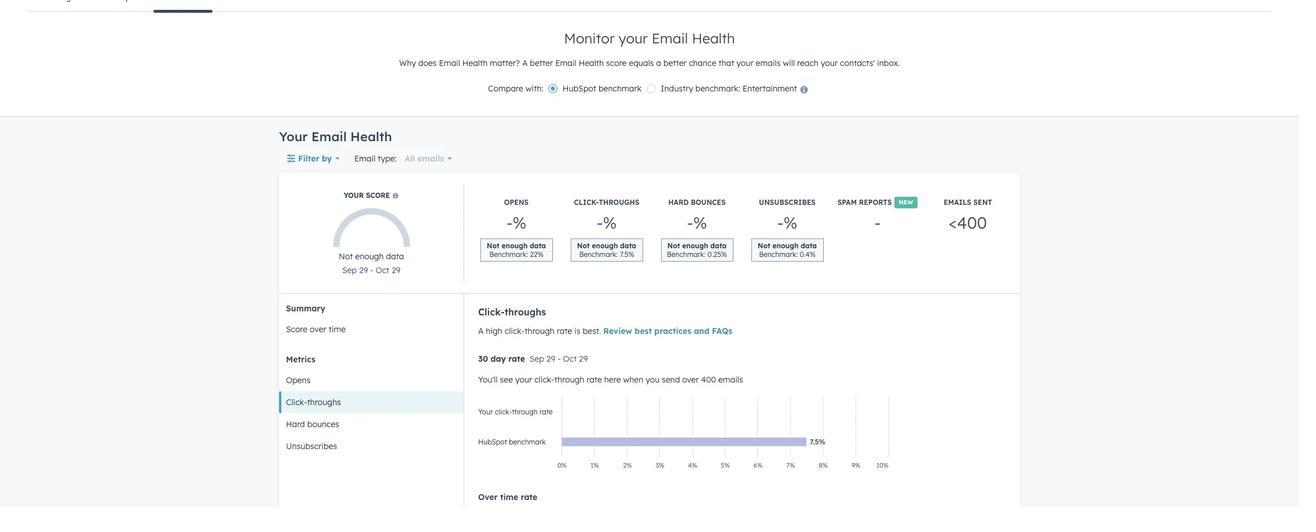 Task type: vqa. For each thing, say whether or not it's contained in the screenshot.
SNIPPET on the top of the page
no



Task type: locate. For each thing, give the bounding box(es) containing it.
a right "matter?"
[[522, 58, 528, 68]]

not enough data sep 29 - oct 29
[[339, 251, 404, 276]]

0 horizontal spatial oct
[[376, 265, 390, 276]]

benchmark
[[599, 83, 642, 94], [509, 438, 546, 447]]

1 horizontal spatial hubspot benchmark
[[563, 83, 642, 94]]

will
[[783, 58, 795, 68]]

page section element
[[0, 0, 1300, 116]]

emails sent < 400
[[944, 198, 993, 233]]

-
[[507, 213, 513, 233], [597, 213, 603, 233], [687, 213, 694, 233], [778, 213, 784, 233], [875, 213, 881, 233], [370, 265, 374, 276], [558, 354, 561, 364]]

unsubscribes up not enough data benchmark: 0.4%
[[759, 198, 816, 207]]

1 vertical spatial emails
[[418, 153, 444, 164]]

benchmark: inside not enough data benchmark: 7.5%
[[579, 250, 618, 259]]

enough inside not enough data benchmark: 7.5%
[[592, 242, 618, 250]]

through down see on the bottom of the page
[[512, 408, 538, 416]]

score down email type:
[[366, 191, 390, 200]]

400 right the 'send'
[[701, 375, 716, 385]]

1 horizontal spatial opens
[[504, 198, 529, 207]]

benchmark: left 0.4%
[[759, 250, 798, 259]]

email down monitor
[[556, 58, 577, 68]]

1 vertical spatial opens
[[286, 375, 311, 386]]

score over time button
[[279, 319, 464, 341]]

click- up not enough data benchmark: 7.5%
[[574, 198, 599, 207]]

day
[[491, 354, 506, 364]]

2 vertical spatial throughs
[[307, 397, 341, 408]]

0 horizontal spatial opens
[[286, 375, 311, 386]]

0 vertical spatial click-throughs
[[478, 306, 546, 318]]

benchmark: inside the not enough data benchmark: 22%
[[490, 250, 528, 259]]

1 better from the left
[[530, 58, 553, 68]]

1 vertical spatial a
[[478, 326, 484, 336]]

1 horizontal spatial better
[[664, 58, 687, 68]]

click-throughs
[[478, 306, 546, 318], [286, 397, 341, 408]]

hubspot right with:
[[563, 83, 597, 94]]

rate right the over
[[521, 492, 538, 503]]

you
[[646, 375, 660, 385]]

0 horizontal spatial bounces
[[307, 419, 339, 430]]

spam
[[838, 198, 857, 207]]

0 horizontal spatial better
[[530, 58, 553, 68]]

enough for unsubscribes -%
[[773, 242, 799, 250]]

and
[[694, 326, 710, 336]]

1 vertical spatial your
[[344, 191, 364, 200]]

1 vertical spatial hard
[[286, 419, 305, 430]]

emails
[[756, 58, 781, 68], [418, 153, 444, 164], [719, 375, 743, 385]]

1 horizontal spatial score
[[606, 58, 627, 68]]

1 vertical spatial hubspot benchmark
[[478, 438, 546, 447]]

0 vertical spatial hard
[[669, 198, 689, 207]]

data for unsubscribes -%
[[801, 242, 817, 250]]

1 vertical spatial oct
[[563, 354, 577, 364]]

email up the by
[[312, 129, 347, 145]]

7.5%
[[620, 250, 635, 259]]

health down monitor
[[579, 58, 604, 68]]

not inside not enough data benchmark: 7.5%
[[577, 242, 590, 250]]

click-throughs up hard bounces
[[286, 397, 341, 408]]

400
[[958, 213, 987, 233], [701, 375, 716, 385]]

0 vertical spatial time
[[329, 324, 346, 335]]

- inside the click-throughs -%
[[597, 213, 603, 233]]

0 horizontal spatial emails
[[418, 153, 444, 164]]

over inside score over time button
[[310, 324, 327, 335]]

hard inside button
[[286, 419, 305, 430]]

benchmark: left 7.5% on the left
[[579, 250, 618, 259]]

compare
[[488, 83, 524, 94]]

opens up the not enough data benchmark: 22%
[[504, 198, 529, 207]]

hard bounces
[[286, 419, 339, 430]]

%
[[513, 213, 527, 233], [603, 213, 617, 233], [694, 213, 707, 233], [784, 213, 798, 233]]

1 horizontal spatial time
[[500, 492, 519, 503]]

data for click-throughs -%
[[620, 242, 637, 250]]

oct inside not enough data sep 29 - oct 29
[[376, 265, 390, 276]]

monitor
[[564, 30, 615, 47]]

hubspot benchmark
[[563, 83, 642, 94], [478, 438, 546, 447]]

2 benchmark: from the left
[[579, 250, 618, 259]]

benchmark: inside not enough data benchmark: 0.25%
[[667, 250, 706, 259]]

not inside not enough data benchmark: 0.25%
[[668, 242, 680, 250]]

0 horizontal spatial click-
[[286, 397, 307, 408]]

health up chance
[[692, 30, 735, 47]]

1 horizontal spatial unsubscribes
[[759, 198, 816, 207]]

not for hard bounces -%
[[668, 242, 680, 250]]

email left type:
[[354, 153, 376, 164]]

your right reach
[[821, 58, 838, 68]]

rate left here
[[587, 375, 602, 385]]

0 vertical spatial opens
[[504, 198, 529, 207]]

0 vertical spatial emails
[[756, 58, 781, 68]]

bounces for hard bounces -%
[[691, 198, 726, 207]]

0 horizontal spatial hubspot
[[478, 438, 507, 447]]

over
[[478, 492, 498, 503]]

emails
[[944, 198, 972, 207]]

click- inside button
[[286, 397, 307, 408]]

1 vertical spatial over
[[683, 375, 699, 385]]

all emails button
[[401, 147, 453, 170]]

benchmark down equals
[[599, 83, 642, 94]]

hubspot inside page section element
[[563, 83, 597, 94]]

2 % from the left
[[603, 213, 617, 233]]

health left "matter?"
[[463, 58, 488, 68]]

2 horizontal spatial your
[[478, 408, 493, 416]]

through up 30 day rate sep 29 - oct 29
[[525, 326, 555, 336]]

sep
[[342, 265, 357, 276], [530, 354, 544, 364]]

matter?
[[490, 58, 520, 68]]

a left high
[[478, 326, 484, 336]]

400 inside emails sent < 400
[[958, 213, 987, 233]]

1 horizontal spatial hubspot
[[563, 83, 597, 94]]

emails right all at the left top of page
[[418, 153, 444, 164]]

0 vertical spatial score
[[606, 58, 627, 68]]

why does email health matter? a better email health score equals a better chance that your emails will reach your contacts' inbox.
[[399, 58, 900, 68]]

data inside not enough data benchmark: 7.5%
[[620, 242, 637, 250]]

0 vertical spatial over
[[310, 324, 327, 335]]

opens inside button
[[286, 375, 311, 386]]

not for click-throughs -%
[[577, 242, 590, 250]]

4 benchmark: from the left
[[759, 250, 798, 259]]

summary
[[286, 303, 325, 314]]

1 vertical spatial sep
[[530, 354, 544, 364]]

% inside 'opens -%'
[[513, 213, 527, 233]]

rate
[[557, 326, 572, 336], [509, 354, 525, 364], [587, 375, 602, 385], [540, 408, 553, 416], [521, 492, 538, 503]]

health
[[692, 30, 735, 47], [463, 58, 488, 68], [579, 58, 604, 68], [351, 129, 392, 145]]

0 vertical spatial unsubscribes
[[759, 198, 816, 207]]

2 horizontal spatial throughs
[[599, 198, 640, 207]]

time inside score over time button
[[329, 324, 346, 335]]

hubspot benchmark down your click-through rate
[[478, 438, 546, 447]]

2 vertical spatial emails
[[719, 375, 743, 385]]

a high click-through rate is best. review best practices and faqs
[[478, 326, 733, 336]]

data inside not enough data benchmark: 0.4%
[[801, 242, 817, 250]]

% up not enough data benchmark: 0.4%
[[784, 213, 798, 233]]

benchmark: for hard bounces -%
[[667, 250, 706, 259]]

time right score
[[329, 324, 346, 335]]

2 horizontal spatial click-
[[574, 198, 599, 207]]

your right that
[[737, 58, 754, 68]]

click-
[[574, 198, 599, 207], [478, 306, 505, 318], [286, 397, 307, 408]]

oct
[[376, 265, 390, 276], [563, 354, 577, 364]]

throughs up 30 day rate sep 29 - oct 29
[[505, 306, 546, 318]]

hubspot
[[563, 83, 597, 94], [478, 438, 507, 447]]

0.25%
[[708, 250, 727, 259]]

hard
[[669, 198, 689, 207], [286, 419, 305, 430]]

your right see on the bottom of the page
[[515, 375, 532, 385]]

0 vertical spatial benchmark
[[599, 83, 642, 94]]

better
[[530, 58, 553, 68], [664, 58, 687, 68]]

1 horizontal spatial your
[[344, 191, 364, 200]]

throughs up hard bounces
[[307, 397, 341, 408]]

not for opens -%
[[487, 242, 500, 250]]

0 vertical spatial a
[[522, 58, 528, 68]]

0 horizontal spatial your
[[279, 129, 308, 145]]

0 vertical spatial sep
[[342, 265, 357, 276]]

review best practices and faqs button
[[604, 324, 733, 338]]

0 vertical spatial through
[[525, 326, 555, 336]]

1 benchmark: from the left
[[490, 250, 528, 259]]

1 vertical spatial benchmark
[[509, 438, 546, 447]]

over right score
[[310, 324, 327, 335]]

health up email type:
[[351, 129, 392, 145]]

% up the not enough data benchmark: 22%
[[513, 213, 527, 233]]

benchmark: left the 0.25%
[[667, 250, 706, 259]]

0 vertical spatial 400
[[958, 213, 987, 233]]

1 horizontal spatial oct
[[563, 354, 577, 364]]

your
[[619, 30, 648, 47], [737, 58, 754, 68], [821, 58, 838, 68], [515, 375, 532, 385]]

click- down 30 day rate sep 29 - oct 29
[[535, 375, 555, 385]]

unsubscribes down hard bounces
[[286, 441, 337, 452]]

0 vertical spatial bounces
[[691, 198, 726, 207]]

filter
[[298, 153, 319, 164]]

0 horizontal spatial click-throughs
[[286, 397, 341, 408]]

emails down the faqs
[[719, 375, 743, 385]]

opens down metrics at the bottom left of page
[[286, 375, 311, 386]]

benchmark:
[[490, 250, 528, 259], [579, 250, 618, 259], [667, 250, 706, 259], [759, 250, 798, 259]]

1 horizontal spatial benchmark
[[599, 83, 642, 94]]

% up not enough data benchmark: 7.5%
[[603, 213, 617, 233]]

your down email type:
[[344, 191, 364, 200]]

best.
[[583, 326, 601, 336]]

not inside not enough data sep 29 - oct 29
[[339, 251, 353, 262]]

enough for click-throughs -%
[[592, 242, 618, 250]]

score
[[606, 58, 627, 68], [366, 191, 390, 200]]

3 % from the left
[[694, 213, 707, 233]]

click- down see on the bottom of the page
[[495, 408, 512, 416]]

hard for hard bounces -%
[[669, 198, 689, 207]]

data inside not enough data benchmark: 0.25%
[[711, 242, 727, 250]]

score left equals
[[606, 58, 627, 68]]

through
[[525, 326, 555, 336], [555, 375, 585, 385], [512, 408, 538, 416]]

0 vertical spatial throughs
[[599, 198, 640, 207]]

benchmark: left 22%
[[490, 250, 528, 259]]

all
[[405, 153, 415, 164]]

0 horizontal spatial hard
[[286, 419, 305, 430]]

not for unsubscribes -%
[[758, 242, 771, 250]]

not
[[487, 242, 500, 250], [577, 242, 590, 250], [668, 242, 680, 250], [758, 242, 771, 250], [339, 251, 353, 262]]

400 down sent at right top
[[958, 213, 987, 233]]

22%
[[530, 250, 544, 259]]

your down you'll
[[478, 408, 493, 416]]

1 horizontal spatial over
[[683, 375, 699, 385]]

1 vertical spatial throughs
[[505, 306, 546, 318]]

not inside not enough data benchmark: 0.4%
[[758, 242, 771, 250]]

opens -%
[[504, 198, 529, 233]]

enough inside not enough data sep 29 - oct 29
[[355, 251, 384, 262]]

benchmark: for unsubscribes -%
[[759, 250, 798, 259]]

benchmark down your click-through rate
[[509, 438, 546, 447]]

2 horizontal spatial emails
[[756, 58, 781, 68]]

bounces inside button
[[307, 419, 339, 430]]

not enough data benchmark: 7.5%
[[577, 242, 637, 259]]

click-
[[505, 326, 525, 336], [535, 375, 555, 385], [495, 408, 512, 416]]

reach
[[797, 58, 819, 68]]

click-throughs up high
[[478, 306, 546, 318]]

throughs up not enough data benchmark: 7.5%
[[599, 198, 640, 207]]

score inside page section element
[[606, 58, 627, 68]]

emails inside page section element
[[756, 58, 781, 68]]

1 vertical spatial click-
[[478, 306, 505, 318]]

0 vertical spatial hubspot benchmark
[[563, 83, 642, 94]]

% up not enough data benchmark: 0.25%
[[694, 213, 707, 233]]

over
[[310, 324, 327, 335], [683, 375, 699, 385]]

1 horizontal spatial throughs
[[505, 306, 546, 318]]

better right a on the right of page
[[664, 58, 687, 68]]

0 vertical spatial hubspot
[[563, 83, 597, 94]]

enough inside not enough data benchmark: 0.25%
[[683, 242, 709, 250]]

0 horizontal spatial over
[[310, 324, 327, 335]]

0 horizontal spatial sep
[[342, 265, 357, 276]]

hubspot benchmark down equals
[[563, 83, 642, 94]]

0 vertical spatial click-
[[574, 198, 599, 207]]

hard inside hard bounces -%
[[669, 198, 689, 207]]

throughs
[[599, 198, 640, 207], [505, 306, 546, 318], [307, 397, 341, 408]]

4 % from the left
[[784, 213, 798, 233]]

2 vertical spatial click-
[[286, 397, 307, 408]]

data inside the not enough data benchmark: 22%
[[530, 242, 546, 250]]

enough inside the not enough data benchmark: 22%
[[502, 242, 528, 250]]

3 benchmark: from the left
[[667, 250, 706, 259]]

1 horizontal spatial 400
[[958, 213, 987, 233]]

best
[[635, 326, 652, 336]]

1 vertical spatial bounces
[[307, 419, 339, 430]]

unsubscribes inside button
[[286, 441, 337, 452]]

over time rate
[[478, 492, 538, 503]]

1 horizontal spatial hard
[[669, 198, 689, 207]]

1 vertical spatial click-throughs
[[286, 397, 341, 408]]

enough inside not enough data benchmark: 0.4%
[[773, 242, 799, 250]]

click- up hard bounces
[[286, 397, 307, 408]]

hubspot down your click-through rate
[[478, 438, 507, 447]]

bounces up not enough data benchmark: 0.25%
[[691, 198, 726, 207]]

data for hard bounces -%
[[711, 242, 727, 250]]

navigation
[[28, 0, 1272, 12]]

0.4%
[[800, 250, 816, 259]]

0 horizontal spatial unsubscribes
[[286, 441, 337, 452]]

sep for enough
[[342, 265, 357, 276]]

your up filter
[[279, 129, 308, 145]]

click-throughs button
[[279, 392, 464, 414]]

a
[[656, 58, 661, 68]]

click- up high
[[478, 306, 505, 318]]

0 vertical spatial your
[[279, 129, 308, 145]]

0 horizontal spatial score
[[366, 191, 390, 200]]

1 horizontal spatial sep
[[530, 354, 544, 364]]

1 horizontal spatial a
[[522, 58, 528, 68]]

1 % from the left
[[513, 213, 527, 233]]

why
[[399, 58, 416, 68]]

better up with:
[[530, 58, 553, 68]]

through down 30 day rate sep 29 - oct 29
[[555, 375, 585, 385]]

1 horizontal spatial bounces
[[691, 198, 726, 207]]

practices
[[655, 326, 692, 336]]

unsubscribes for unsubscribes
[[286, 441, 337, 452]]

0 vertical spatial oct
[[376, 265, 390, 276]]

0 horizontal spatial throughs
[[307, 397, 341, 408]]

1 horizontal spatial emails
[[719, 375, 743, 385]]

enough
[[502, 242, 528, 250], [592, 242, 618, 250], [683, 242, 709, 250], [773, 242, 799, 250], [355, 251, 384, 262]]

1 vertical spatial score
[[366, 191, 390, 200]]

emails left the will
[[756, 58, 781, 68]]

throughs inside button
[[307, 397, 341, 408]]

bounces inside hard bounces -%
[[691, 198, 726, 207]]

bounces up unsubscribes button
[[307, 419, 339, 430]]

2 vertical spatial your
[[478, 408, 493, 416]]

1 vertical spatial unsubscribes
[[286, 441, 337, 452]]

click- right high
[[505, 326, 525, 336]]

2 vertical spatial click-
[[495, 408, 512, 416]]

0 horizontal spatial benchmark
[[509, 438, 546, 447]]

over right the 'send'
[[683, 375, 699, 385]]

rate left is
[[557, 326, 572, 336]]

benchmark: for click-throughs -%
[[579, 250, 618, 259]]

not inside the not enough data benchmark: 22%
[[487, 242, 500, 250]]

0 horizontal spatial time
[[329, 324, 346, 335]]

0 horizontal spatial 400
[[701, 375, 716, 385]]

your up equals
[[619, 30, 648, 47]]

sep inside not enough data sep 29 - oct 29
[[342, 265, 357, 276]]

navigation inside page section element
[[28, 0, 1272, 12]]

filter by button
[[279, 147, 347, 170]]

benchmark: inside not enough data benchmark: 0.4%
[[759, 250, 798, 259]]

2 vertical spatial through
[[512, 408, 538, 416]]

time right the over
[[500, 492, 519, 503]]

by
[[322, 153, 332, 164]]

data
[[530, 242, 546, 250], [620, 242, 637, 250], [711, 242, 727, 250], [801, 242, 817, 250], [386, 251, 404, 262]]



Task type: describe. For each thing, give the bounding box(es) containing it.
- inside unsubscribes -%
[[778, 213, 784, 233]]

bounces for hard bounces
[[307, 419, 339, 430]]

send
[[662, 375, 680, 385]]

your click-through rate
[[478, 408, 553, 416]]

- inside hard bounces -%
[[687, 213, 694, 233]]

enough for hard bounces -%
[[683, 242, 709, 250]]

<
[[949, 213, 958, 233]]

equals
[[629, 58, 654, 68]]

entertainment
[[743, 83, 798, 94]]

1 vertical spatial click-
[[535, 375, 555, 385]]

not enough data benchmark: 22%
[[487, 242, 546, 259]]

metrics
[[286, 354, 316, 365]]

email type:
[[354, 153, 397, 164]]

0 horizontal spatial a
[[478, 326, 484, 336]]

contacts'
[[840, 58, 875, 68]]

unsubscribes for unsubscribes -%
[[759, 198, 816, 207]]

data inside not enough data sep 29 - oct 29
[[386, 251, 404, 262]]

30
[[478, 354, 488, 364]]

email right does
[[439, 58, 460, 68]]

high
[[486, 326, 503, 336]]

throughs inside the click-throughs -%
[[599, 198, 640, 207]]

0 horizontal spatial hubspot benchmark
[[478, 438, 546, 447]]

industry
[[661, 83, 694, 94]]

hard for hard bounces
[[286, 419, 305, 430]]

type:
[[378, 153, 397, 164]]

hard bounces -%
[[669, 198, 726, 233]]

interactive chart image
[[473, 392, 895, 478]]

- inside 'opens -%'
[[507, 213, 513, 233]]

unsubscribes button
[[279, 436, 464, 458]]

- inside not enough data sep 29 - oct 29
[[370, 265, 374, 276]]

click-throughs -%
[[574, 198, 640, 233]]

benchmark:
[[696, 83, 741, 94]]

sep for day
[[530, 354, 544, 364]]

1 vertical spatial 400
[[701, 375, 716, 385]]

% inside unsubscribes -%
[[784, 213, 798, 233]]

1 vertical spatial time
[[500, 492, 519, 503]]

emails inside popup button
[[418, 153, 444, 164]]

click-throughs inside button
[[286, 397, 341, 408]]

% inside hard bounces -%
[[694, 213, 707, 233]]

30 day rate sep 29 - oct 29
[[478, 354, 588, 364]]

1 vertical spatial through
[[555, 375, 585, 385]]

your for your click-through rate
[[478, 408, 493, 416]]

hubspot benchmark inside page section element
[[563, 83, 642, 94]]

score
[[286, 324, 308, 335]]

email up a on the right of page
[[652, 30, 688, 47]]

reports
[[859, 198, 892, 207]]

filter by
[[298, 153, 332, 164]]

when
[[623, 375, 644, 385]]

click- inside the click-throughs -%
[[574, 198, 599, 207]]

data for opens -%
[[530, 242, 546, 250]]

compare with:
[[488, 83, 544, 94]]

your email health
[[279, 129, 392, 145]]

rate right day
[[509, 354, 525, 364]]

you'll see your click-through rate here when you send over 400 emails
[[478, 375, 743, 385]]

not enough data benchmark: 0.4%
[[758, 242, 817, 259]]

rate down 30 day rate sep 29 - oct 29
[[540, 408, 553, 416]]

your for your email health
[[279, 129, 308, 145]]

2 better from the left
[[664, 58, 687, 68]]

1 vertical spatial hubspot
[[478, 438, 507, 447]]

opens for opens -%
[[504, 198, 529, 207]]

unsubscribes -%
[[759, 198, 816, 233]]

review
[[604, 326, 632, 336]]

you'll
[[478, 375, 498, 385]]

benchmark: for opens -%
[[490, 250, 528, 259]]

industry benchmark: entertainment
[[661, 83, 798, 94]]

enough for opens -%
[[502, 242, 528, 250]]

does
[[418, 58, 437, 68]]

oct for not enough data sep 29 - oct 29
[[376, 265, 390, 276]]

sent
[[974, 198, 993, 207]]

new
[[899, 199, 914, 206]]

oct for 30 day rate sep 29 - oct 29
[[563, 354, 577, 364]]

opens for opens
[[286, 375, 311, 386]]

monitor your email health
[[564, 30, 735, 47]]

chance
[[689, 58, 717, 68]]

inbox.
[[877, 58, 900, 68]]

benchmark inside page section element
[[599, 83, 642, 94]]

your for your score
[[344, 191, 364, 200]]

spam reports
[[838, 198, 892, 207]]

is
[[575, 326, 581, 336]]

score over time
[[286, 324, 346, 335]]

with:
[[526, 83, 544, 94]]

faqs
[[712, 326, 733, 336]]

1 horizontal spatial click-throughs
[[478, 306, 546, 318]]

opens button
[[279, 370, 464, 392]]

not enough data benchmark: 0.25%
[[667, 242, 727, 259]]

your score
[[344, 191, 392, 200]]

hard bounces button
[[279, 414, 464, 436]]

% inside the click-throughs -%
[[603, 213, 617, 233]]

0 vertical spatial click-
[[505, 326, 525, 336]]

that
[[719, 58, 735, 68]]

here
[[605, 375, 621, 385]]

see
[[500, 375, 513, 385]]

all emails
[[405, 153, 444, 164]]

1 horizontal spatial click-
[[478, 306, 505, 318]]



